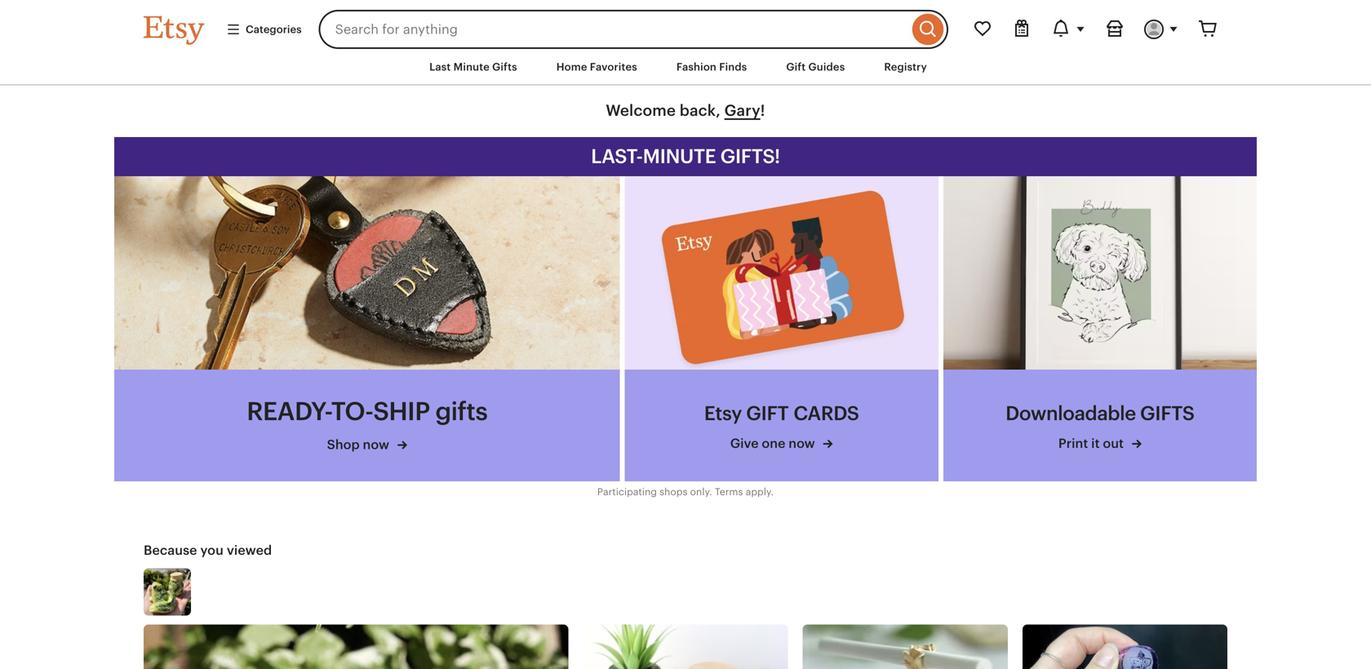 Task type: locate. For each thing, give the bounding box(es) containing it.
None search field
[[319, 10, 949, 49]]

none search field inside the categories "banner"
[[319, 10, 949, 49]]

categories
[[246, 23, 302, 35]]

print
[[1059, 436, 1089, 451]]

home
[[557, 61, 588, 73]]

gift guides link
[[774, 52, 858, 82]]

!
[[761, 102, 766, 119]]

last
[[430, 61, 451, 73]]

give
[[731, 436, 759, 451]]

give one now link
[[700, 435, 864, 453]]

ship
[[373, 397, 430, 426]]

ready-to-ship gifts
[[247, 397, 488, 426]]

shops
[[660, 487, 688, 498]]

3.5" glass chillum pipe, linda, just one more, made to order, 3.5" glass chillum pipe, burgers pipe, pop culture pipe, cartoon pipe, funny image
[[1023, 625, 1228, 670]]

leaves - full set: 5 inch glass pipe, grinder and airtight glass jar.  glass pipe image
[[583, 625, 788, 670]]

out
[[1103, 436, 1124, 451]]

shop now link
[[247, 436, 488, 454]]

participating
[[598, 487, 657, 498]]

last-minute gifts! link
[[114, 137, 1257, 176]]

because
[[144, 543, 197, 558]]

one
[[762, 436, 786, 451]]

fashion finds link
[[665, 52, 760, 82]]

gifts
[[492, 61, 517, 73]]

minute
[[643, 145, 716, 168]]

a custom digital print of a white dog winking featuring the name "buddy" written in a cursive font on the top shown in a black frame. image
[[944, 176, 1257, 370]]

menu bar
[[114, 49, 1257, 86]]

ready-
[[247, 397, 331, 426]]

shop
[[327, 438, 360, 452]]

0 horizontal spatial now
[[363, 438, 390, 452]]

now right shop
[[363, 438, 390, 452]]

etsy
[[704, 402, 742, 425]]

home favorites
[[557, 61, 638, 73]]

a black leather key chain guitar pick holder shown personalized with gold imprinted initials. image
[[114, 176, 620, 370]]

because you viewed
[[144, 543, 272, 558]]

Search for anything text field
[[319, 10, 909, 49]]

guides
[[809, 61, 845, 73]]

back,
[[680, 102, 721, 119]]

now right "one"
[[789, 436, 815, 451]]

last-minute gifts!
[[591, 145, 780, 168]]

home favorites link
[[544, 52, 650, 82]]

print it out link
[[1002, 435, 1199, 453]]

only.
[[690, 487, 713, 498]]

gift cards
[[747, 402, 859, 425]]

gifts
[[436, 397, 488, 426]]

terms apply.
[[715, 487, 774, 498]]

rose flower cigarette holder ring, ladies men's ring cigarette ring, perfect gift image
[[803, 625, 1008, 670]]

1 horizontal spatial now
[[789, 436, 815, 451]]

gifts
[[1141, 402, 1195, 425]]

fashion finds
[[677, 61, 747, 73]]

you
[[200, 543, 224, 558]]

now
[[789, 436, 815, 451], [363, 438, 390, 452]]

welcome
[[606, 102, 676, 119]]



Task type: describe. For each thing, give the bounding box(es) containing it.
welcome back, gary !
[[606, 102, 766, 119]]

participating shops only. terms apply.
[[598, 487, 774, 498]]

print it out
[[1059, 436, 1127, 451]]

minute
[[454, 61, 490, 73]]

categories button
[[214, 15, 314, 44]]

downloadable gifts
[[1006, 402, 1195, 425]]

gary
[[725, 102, 761, 119]]

fashion
[[677, 61, 717, 73]]

give one now
[[731, 436, 819, 451]]

downloadable
[[1006, 402, 1136, 425]]

last minute gifts link
[[417, 52, 530, 82]]

it
[[1092, 436, 1100, 451]]

gift guides
[[787, 61, 845, 73]]

registry link
[[872, 52, 940, 82]]

viewed
[[227, 543, 272, 558]]

gary link
[[725, 102, 761, 119]]

gift
[[787, 61, 806, 73]]

to-
[[331, 397, 373, 426]]

menu bar containing last minute gifts
[[114, 49, 1257, 86]]

shop now
[[327, 438, 393, 452]]

favorites
[[590, 61, 638, 73]]

frog hand pipe with jar matching set, ceramic pipes set with box, hand pipe gifts for smoker, gift for her/him image
[[144, 625, 569, 670]]

etsy gift cards
[[704, 402, 859, 425]]

now inside "link"
[[363, 438, 390, 452]]

frog pipe & small jar matching set  - gift ideas for smoker - unique ceramic kit beautiful hand pipe gifts for her gifts for him friend image
[[144, 569, 191, 616]]

gifts!
[[721, 145, 780, 168]]

finds
[[720, 61, 747, 73]]

last-
[[591, 145, 643, 168]]

an orange holiday etsy gift card featuring an illustration of one person exchanging a wrapped gift with another person. image
[[625, 176, 939, 370]]

last minute gifts
[[430, 61, 517, 73]]

categories banner
[[114, 0, 1257, 49]]

registry
[[885, 61, 927, 73]]



Task type: vqa. For each thing, say whether or not it's contained in the screenshot.
one
yes



